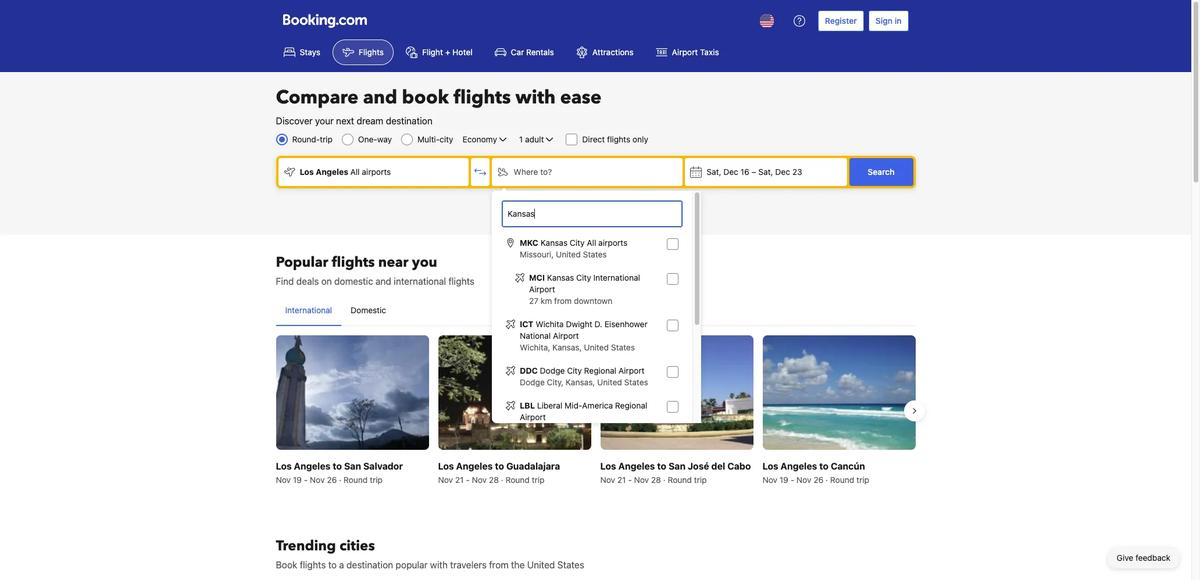 Task type: vqa. For each thing, say whether or not it's contained in the screenshot.
Most Popular Amenities
no



Task type: describe. For each thing, give the bounding box(es) containing it.
angeles for los angeles to san salvador
[[294, 461, 330, 472]]

united down wichita dwight d. eisenhower national airport
[[584, 342, 609, 352]]

united inside ddc dodge city regional airport dodge city, kansas, united states
[[597, 377, 622, 387]]

· inside los angeles to cancún nov 19 - nov 26 · round trip
[[826, 475, 828, 485]]

angeles for los angeles to cancún
[[781, 461, 817, 472]]

find
[[276, 276, 294, 287]]

flight + hotel link
[[396, 40, 482, 65]]

eisenhower
[[604, 319, 647, 329]]

states inside trending cities book flights to a destination popular with travelers from the united states
[[557, 560, 584, 570]]

trip inside "los angeles to san josé del cabo nov 21 - nov 28 · round trip"
[[694, 475, 707, 485]]

cabo
[[727, 461, 751, 472]]

regional for america
[[615, 401, 647, 410]]

downtown
[[574, 296, 612, 306]]

· inside los angeles to guadalajara nov 21 - nov 28 · round trip
[[501, 475, 503, 485]]

4 nov from the left
[[472, 475, 487, 485]]

book
[[276, 560, 297, 570]]

josé
[[688, 461, 709, 472]]

ddc
[[520, 366, 538, 376]]

taxis
[[700, 47, 719, 57]]

register
[[825, 16, 857, 26]]

1 adult
[[519, 134, 544, 144]]

way
[[377, 134, 392, 144]]

destination inside trending cities book flights to a destination popular with travelers from the united states
[[346, 560, 393, 570]]

ease
[[560, 85, 602, 110]]

del
[[711, 461, 725, 472]]

city,
[[547, 377, 563, 387]]

car rentals link
[[485, 40, 564, 65]]

1 sat, from the left
[[707, 167, 721, 177]]

with inside trending cities book flights to a destination popular with travelers from the united states
[[430, 560, 448, 570]]

multi-
[[417, 134, 440, 144]]

international button
[[276, 295, 341, 326]]

to for 19
[[819, 461, 829, 472]]

domestic button
[[341, 295, 395, 326]]

1 dec from the left
[[723, 167, 738, 177]]

attractions link
[[566, 40, 643, 65]]

· inside "los angeles to san josé del cabo nov 21 - nov 28 · round trip"
[[663, 475, 666, 485]]

wichita,
[[520, 342, 550, 352]]

· inside los angeles to san salvador nov 19 - nov 26 · round trip
[[339, 475, 341, 485]]

sign in link
[[868, 10, 908, 31]]

flights up domestic
[[332, 253, 375, 272]]

city for all
[[570, 238, 585, 248]]

give feedback
[[1117, 553, 1170, 563]]

airport taxis link
[[646, 40, 729, 65]]

sign
[[875, 16, 892, 26]]

tab list containing international
[[276, 295, 915, 327]]

in
[[895, 16, 901, 26]]

to for 21
[[495, 461, 504, 472]]

united inside mkc kansas city all airports missouri, united states
[[556, 249, 581, 259]]

los for los angeles
[[300, 167, 314, 177]]

airport left taxis
[[672, 47, 698, 57]]

give
[[1117, 553, 1133, 563]]

wichita dwight d. eisenhower national airport
[[520, 319, 647, 341]]

21 inside "los angeles to san josé del cabo nov 21 - nov 28 · round trip"
[[617, 475, 626, 485]]

los angeles to san salvador image
[[276, 335, 429, 450]]

international inside kansas city international airport
[[593, 273, 640, 283]]

26 inside los angeles to cancún nov 19 - nov 26 · round trip
[[814, 475, 823, 485]]

flights inside trending cities book flights to a destination popular with travelers from the united states
[[300, 560, 326, 570]]

16
[[740, 167, 749, 177]]

on
[[321, 276, 332, 287]]

kansas city international airport
[[529, 273, 640, 294]]

cancún
[[831, 461, 865, 472]]

san for josé
[[669, 461, 686, 472]]

and inside popular flights near you find deals on domestic and international flights
[[376, 276, 391, 287]]

states inside ddc dodge city regional airport dodge city, kansas, united states
[[624, 377, 648, 387]]

airports inside mkc kansas city all airports missouri, united states
[[598, 238, 627, 248]]

popular
[[396, 560, 428, 570]]

search
[[868, 167, 895, 177]]

flights right international
[[448, 276, 474, 287]]

d.
[[594, 319, 602, 329]]

one-way
[[358, 134, 392, 144]]

travelers
[[450, 560, 487, 570]]

los angeles to cancún nov 19 - nov 26 · round trip
[[763, 461, 869, 485]]

kansas inside kansas city international airport
[[547, 273, 574, 283]]

round inside los angeles to cancún nov 19 - nov 26 · round trip
[[830, 475, 854, 485]]

21 inside los angeles to guadalajara nov 21 - nov 28 · round trip
[[455, 475, 464, 485]]

airport inside wichita dwight d. eisenhower national airport
[[553, 331, 579, 341]]

your
[[315, 116, 334, 126]]

mci
[[529, 273, 545, 283]]

car rentals
[[511, 47, 554, 57]]

rentals
[[526, 47, 554, 57]]

6 nov from the left
[[634, 475, 649, 485]]

1 vertical spatial dodge
[[520, 377, 545, 387]]

book
[[402, 85, 449, 110]]

region containing los angeles to san salvador
[[267, 331, 925, 491]]

press enter to select airport, and then press spacebar to add another airport element
[[501, 233, 683, 579]]

trip inside los angeles to san salvador nov 19 - nov 26 · round trip
[[370, 475, 383, 485]]

round inside los angeles to san salvador nov 19 - nov 26 · round trip
[[344, 475, 368, 485]]

wichita
[[536, 319, 564, 329]]

guadalajara
[[506, 461, 560, 472]]

kansas inside mkc kansas city all airports missouri, united states
[[541, 238, 568, 248]]

flights left only
[[607, 134, 630, 144]]

- inside los angeles to cancún nov 19 - nov 26 · round trip
[[791, 475, 794, 485]]

domestic
[[334, 276, 373, 287]]

to inside trending cities book flights to a destination popular with travelers from the united states
[[328, 560, 337, 570]]

mkc
[[520, 238, 538, 248]]

trip down your
[[320, 134, 333, 144]]

- inside "los angeles to san josé del cabo nov 21 - nov 28 · round trip"
[[628, 475, 632, 485]]

city
[[440, 134, 453, 144]]

los angeles to san josé del cabo image
[[600, 335, 753, 450]]

domestic
[[351, 305, 386, 315]]

mid-
[[565, 401, 582, 410]]

where to?
[[514, 167, 552, 177]]

popular flights near you find deals on domestic and international flights
[[276, 253, 474, 287]]

sat, dec 16 – sat, dec 23 button
[[685, 158, 847, 186]]

liberal mid-america regional airport
[[520, 401, 647, 422]]

popular
[[276, 253, 328, 272]]

united inside trending cities book flights to a destination popular with travelers from the united states
[[527, 560, 555, 570]]

3 nov from the left
[[438, 475, 453, 485]]

angeles for los angeles to san josé del cabo
[[618, 461, 655, 472]]

round-
[[292, 134, 320, 144]]

los for los angeles to cancún
[[763, 461, 778, 472]]

direct
[[582, 134, 605, 144]]

national
[[520, 331, 551, 341]]

lbl
[[520, 401, 535, 410]]

flight
[[422, 47, 443, 57]]

- inside los angeles to san salvador nov 19 - nov 26 · round trip
[[304, 475, 308, 485]]

dwight
[[566, 319, 592, 329]]



Task type: locate. For each thing, give the bounding box(es) containing it.
san inside "los angeles to san josé del cabo nov 21 - nov 28 · round trip"
[[669, 461, 686, 472]]

1 horizontal spatial from
[[554, 296, 572, 306]]

near
[[378, 253, 408, 272]]

dodge up city,
[[540, 366, 565, 376]]

trending cities book flights to a destination popular with travelers from the united states
[[276, 537, 584, 570]]

trending
[[276, 537, 336, 556]]

1 adult button
[[518, 133, 557, 147]]

flights down trending
[[300, 560, 326, 570]]

0 horizontal spatial international
[[285, 305, 332, 315]]

angeles for los angeles
[[316, 167, 348, 177]]

los angeles to guadalajara nov 21 - nov 28 · round trip
[[438, 461, 560, 485]]

stays
[[300, 47, 320, 57]]

1 horizontal spatial airports
[[598, 238, 627, 248]]

0 vertical spatial kansas,
[[552, 342, 582, 352]]

to left cancún
[[819, 461, 829, 472]]

3 - from the left
[[628, 475, 632, 485]]

1 horizontal spatial 19
[[780, 475, 788, 485]]

angeles
[[316, 167, 348, 177], [294, 461, 330, 472], [456, 461, 493, 472], [618, 461, 655, 472], [781, 461, 817, 472]]

3 · from the left
[[663, 475, 666, 485]]

trip down the guadalajara
[[532, 475, 544, 485]]

give feedback button
[[1107, 548, 1180, 569]]

airports down "one-way"
[[362, 167, 391, 177]]

all
[[350, 167, 360, 177], [587, 238, 596, 248]]

angeles inside los angeles to guadalajara nov 21 - nov 28 · round trip
[[456, 461, 493, 472]]

city inside kansas city international airport
[[576, 273, 591, 283]]

next
[[336, 116, 354, 126]]

2 sat, from the left
[[758, 167, 773, 177]]

flights up economy
[[453, 85, 511, 110]]

dec
[[723, 167, 738, 177], [775, 167, 790, 177]]

1 horizontal spatial international
[[593, 273, 640, 283]]

8 nov from the left
[[796, 475, 811, 485]]

los inside los angeles to cancún nov 19 - nov 26 · round trip
[[763, 461, 778, 472]]

and inside compare and book flights with ease discover your next dream destination
[[363, 85, 397, 110]]

los for los angeles to guadalajara
[[438, 461, 454, 472]]

angeles inside "los angeles to san josé del cabo nov 21 - nov 28 · round trip"
[[618, 461, 655, 472]]

5 nov from the left
[[600, 475, 615, 485]]

kansas up missouri,
[[541, 238, 568, 248]]

4 round from the left
[[830, 475, 854, 485]]

2 dec from the left
[[775, 167, 790, 177]]

and up dream
[[363, 85, 397, 110]]

trip
[[320, 134, 333, 144], [370, 475, 383, 485], [532, 475, 544, 485], [694, 475, 707, 485], [856, 475, 869, 485]]

0 horizontal spatial 21
[[455, 475, 464, 485]]

1 horizontal spatial all
[[587, 238, 596, 248]]

to inside los angeles to cancún nov 19 - nov 26 · round trip
[[819, 461, 829, 472]]

1 vertical spatial destination
[[346, 560, 393, 570]]

regional inside ddc dodge city regional airport dodge city, kansas, united states
[[584, 366, 616, 376]]

0 vertical spatial airports
[[362, 167, 391, 177]]

28 inside los angeles to guadalajara nov 21 - nov 28 · round trip
[[489, 475, 499, 485]]

2 - from the left
[[466, 475, 470, 485]]

19 inside los angeles to san salvador nov 19 - nov 26 · round trip
[[293, 475, 302, 485]]

flights
[[359, 47, 384, 57]]

to inside "los angeles to san josé del cabo nov 21 - nov 28 · round trip"
[[657, 461, 666, 472]]

region
[[267, 331, 925, 491]]

multi-city
[[417, 134, 453, 144]]

city inside mkc kansas city all airports missouri, united states
[[570, 238, 585, 248]]

2 nov from the left
[[310, 475, 325, 485]]

1 vertical spatial all
[[587, 238, 596, 248]]

to left the guadalajara
[[495, 461, 504, 472]]

1 vertical spatial and
[[376, 276, 391, 287]]

1 · from the left
[[339, 475, 341, 485]]

regional for city
[[584, 366, 616, 376]]

to for nov
[[333, 461, 342, 472]]

from
[[554, 296, 572, 306], [489, 560, 509, 570]]

0 horizontal spatial all
[[350, 167, 360, 177]]

trip down "josé"
[[694, 475, 707, 485]]

Airport or city text field
[[506, 208, 678, 220]]

los angeles all airports
[[300, 167, 391, 177]]

0 vertical spatial dodge
[[540, 366, 565, 376]]

flights
[[453, 85, 511, 110], [607, 134, 630, 144], [332, 253, 375, 272], [448, 276, 474, 287], [300, 560, 326, 570]]

to
[[333, 461, 342, 472], [495, 461, 504, 472], [657, 461, 666, 472], [819, 461, 829, 472], [328, 560, 337, 570]]

with up adult
[[515, 85, 556, 110]]

flights link
[[333, 40, 394, 65]]

international inside button
[[285, 305, 332, 315]]

0 horizontal spatial 28
[[489, 475, 499, 485]]

1 19 from the left
[[293, 475, 302, 485]]

kansas, up mid-
[[566, 377, 595, 387]]

1 horizontal spatial 21
[[617, 475, 626, 485]]

airport up km
[[529, 284, 555, 294]]

28 inside "los angeles to san josé del cabo nov 21 - nov 28 · round trip"
[[651, 475, 661, 485]]

and
[[363, 85, 397, 110], [376, 276, 391, 287]]

1 vertical spatial airports
[[598, 238, 627, 248]]

only
[[633, 134, 648, 144]]

0 horizontal spatial sat,
[[707, 167, 721, 177]]

1 vertical spatial kansas
[[547, 273, 574, 283]]

2 21 from the left
[[617, 475, 626, 485]]

kansas, inside ddc dodge city regional airport dodge city, kansas, united states
[[566, 377, 595, 387]]

city down wichita, kansas, united states at the bottom of page
[[567, 366, 582, 376]]

angeles for los angeles to guadalajara
[[456, 461, 493, 472]]

kansas, down wichita dwight d. eisenhower national airport
[[552, 342, 582, 352]]

0 vertical spatial destination
[[386, 116, 432, 126]]

to inside los angeles to san salvador nov 19 - nov 26 · round trip
[[333, 461, 342, 472]]

4 · from the left
[[826, 475, 828, 485]]

cities
[[339, 537, 375, 556]]

round down the guadalajara
[[505, 475, 530, 485]]

stays link
[[274, 40, 330, 65]]

deals
[[296, 276, 319, 287]]

round down salvador
[[344, 475, 368, 485]]

sat, right –
[[758, 167, 773, 177]]

1 26 from the left
[[327, 475, 337, 485]]

san left "josé"
[[669, 461, 686, 472]]

0 horizontal spatial from
[[489, 560, 509, 570]]

where to? button
[[492, 158, 683, 186]]

sat, dec 16 – sat, dec 23
[[707, 167, 802, 177]]

angeles inside los angeles to cancún nov 19 - nov 26 · round trip
[[781, 461, 817, 472]]

4 - from the left
[[791, 475, 794, 485]]

city down airport or city text box
[[570, 238, 585, 248]]

19 inside los angeles to cancún nov 19 - nov 26 · round trip
[[780, 475, 788, 485]]

1 san from the left
[[344, 461, 361, 472]]

dream
[[357, 116, 383, 126]]

mkc kansas city all airports missouri, united states
[[520, 238, 627, 259]]

all down airport or city text box
[[587, 238, 596, 248]]

round down "josé"
[[668, 475, 692, 485]]

tab list
[[276, 295, 915, 327]]

to left "josé"
[[657, 461, 666, 472]]

destination down cities
[[346, 560, 393, 570]]

+
[[445, 47, 450, 57]]

27 km from downtown
[[529, 296, 612, 306]]

los angeles to cancún image
[[763, 335, 915, 450]]

flight + hotel
[[422, 47, 472, 57]]

0 vertical spatial regional
[[584, 366, 616, 376]]

airport inside ddc dodge city regional airport dodge city, kansas, united states
[[619, 366, 644, 376]]

19
[[293, 475, 302, 485], [780, 475, 788, 485]]

destination up the multi-
[[386, 116, 432, 126]]

26 inside los angeles to san salvador nov 19 - nov 26 · round trip
[[327, 475, 337, 485]]

from inside trending cities book flights to a destination popular with travelers from the united states
[[489, 560, 509, 570]]

states
[[583, 249, 607, 259], [611, 342, 635, 352], [624, 377, 648, 387], [557, 560, 584, 570]]

one-
[[358, 134, 377, 144]]

1 horizontal spatial dec
[[775, 167, 790, 177]]

2 26 from the left
[[814, 475, 823, 485]]

airport inside kansas city international airport
[[529, 284, 555, 294]]

salvador
[[363, 461, 403, 472]]

2 vertical spatial city
[[567, 366, 582, 376]]

to?
[[540, 167, 552, 177]]

1 round from the left
[[344, 475, 368, 485]]

0 vertical spatial all
[[350, 167, 360, 177]]

regional
[[584, 366, 616, 376], [615, 401, 647, 410]]

1 - from the left
[[304, 475, 308, 485]]

flights inside compare and book flights with ease discover your next dream destination
[[453, 85, 511, 110]]

airport down 'lbl'
[[520, 412, 546, 422]]

regional right america
[[615, 401, 647, 410]]

1 vertical spatial kansas,
[[566, 377, 595, 387]]

from inside press enter to select airport, and then press spacebar to add another airport element
[[554, 296, 572, 306]]

0 vertical spatial and
[[363, 85, 397, 110]]

0 horizontal spatial 26
[[327, 475, 337, 485]]

dodge down ddc
[[520, 377, 545, 387]]

–
[[751, 167, 756, 177]]

to inside los angeles to guadalajara nov 21 - nov 28 · round trip
[[495, 461, 504, 472]]

to left salvador
[[333, 461, 342, 472]]

round down cancún
[[830, 475, 854, 485]]

a
[[339, 560, 344, 570]]

dec left the 16
[[723, 167, 738, 177]]

2 28 from the left
[[651, 475, 661, 485]]

1 21 from the left
[[455, 475, 464, 485]]

sat,
[[707, 167, 721, 177], [758, 167, 773, 177]]

all down one-
[[350, 167, 360, 177]]

27
[[529, 296, 538, 306]]

from right km
[[554, 296, 572, 306]]

sat, left the 16
[[707, 167, 721, 177]]

0 horizontal spatial san
[[344, 461, 361, 472]]

to left a
[[328, 560, 337, 570]]

angeles inside los angeles to san salvador nov 19 - nov 26 · round trip
[[294, 461, 330, 472]]

international up downtown
[[593, 273, 640, 283]]

with right popular
[[430, 560, 448, 570]]

los angeles to guadalajara image
[[438, 335, 591, 450]]

0 vertical spatial from
[[554, 296, 572, 306]]

2 · from the left
[[501, 475, 503, 485]]

round inside "los angeles to san josé del cabo nov 21 - nov 28 · round trip"
[[668, 475, 692, 485]]

los inside "los angeles to san josé del cabo nov 21 - nov 28 · round trip"
[[600, 461, 616, 472]]

united
[[556, 249, 581, 259], [584, 342, 609, 352], [597, 377, 622, 387], [527, 560, 555, 570]]

attractions
[[592, 47, 634, 57]]

all inside mkc kansas city all airports missouri, united states
[[587, 238, 596, 248]]

round inside los angeles to guadalajara nov 21 - nov 28 · round trip
[[505, 475, 530, 485]]

trip down cancún
[[856, 475, 869, 485]]

1 vertical spatial with
[[430, 560, 448, 570]]

3 round from the left
[[668, 475, 692, 485]]

2 19 from the left
[[780, 475, 788, 485]]

to for del
[[657, 461, 666, 472]]

airports down airport or city text box
[[598, 238, 627, 248]]

round-trip
[[292, 134, 333, 144]]

register link
[[818, 10, 864, 31]]

regional inside liberal mid-america regional airport
[[615, 401, 647, 410]]

1 horizontal spatial sat,
[[758, 167, 773, 177]]

compare and book flights with ease discover your next dream destination
[[276, 85, 602, 126]]

los angeles to san salvador nov 19 - nov 26 · round trip
[[276, 461, 403, 485]]

destination
[[386, 116, 432, 126], [346, 560, 393, 570]]

km
[[541, 296, 552, 306]]

0 horizontal spatial 19
[[293, 475, 302, 485]]

airport down eisenhower
[[619, 366, 644, 376]]

san inside los angeles to san salvador nov 19 - nov 26 · round trip
[[344, 461, 361, 472]]

united up america
[[597, 377, 622, 387]]

0 vertical spatial with
[[515, 85, 556, 110]]

city for regional
[[567, 366, 582, 376]]

airport up wichita, kansas, united states at the bottom of page
[[553, 331, 579, 341]]

0 horizontal spatial dec
[[723, 167, 738, 177]]

with inside compare and book flights with ease discover your next dream destination
[[515, 85, 556, 110]]

booking.com logo image
[[283, 14, 367, 28], [283, 14, 367, 28]]

united right missouri,
[[556, 249, 581, 259]]

1 horizontal spatial 28
[[651, 475, 661, 485]]

los inside los angeles to san salvador nov 19 - nov 26 · round trip
[[276, 461, 292, 472]]

0 vertical spatial international
[[593, 273, 640, 283]]

from left the
[[489, 560, 509, 570]]

- inside los angeles to guadalajara nov 21 - nov 28 · round trip
[[466, 475, 470, 485]]

1 28 from the left
[[489, 475, 499, 485]]

7 nov from the left
[[763, 475, 777, 485]]

1 horizontal spatial with
[[515, 85, 556, 110]]

economy
[[463, 134, 497, 144]]

adult
[[525, 134, 544, 144]]

airport taxis
[[672, 47, 719, 57]]

0 horizontal spatial with
[[430, 560, 448, 570]]

los angeles to san josé del cabo nov 21 - nov 28 · round trip
[[600, 461, 751, 485]]

ict
[[520, 319, 533, 329]]

1 vertical spatial regional
[[615, 401, 647, 410]]

states inside mkc kansas city all airports missouri, united states
[[583, 249, 607, 259]]

1 vertical spatial city
[[576, 273, 591, 283]]

san for salvador
[[344, 461, 361, 472]]

international
[[394, 276, 446, 287]]

0 vertical spatial kansas
[[541, 238, 568, 248]]

kansas,
[[552, 342, 582, 352], [566, 377, 595, 387]]

san left salvador
[[344, 461, 361, 472]]

los inside los angeles to guadalajara nov 21 - nov 28 · round trip
[[438, 461, 454, 472]]

1 nov from the left
[[276, 475, 291, 485]]

and down near
[[376, 276, 391, 287]]

compare
[[276, 85, 358, 110]]

dec left 23
[[775, 167, 790, 177]]

international down deals
[[285, 305, 332, 315]]

2 round from the left
[[505, 475, 530, 485]]

trip down salvador
[[370, 475, 383, 485]]

united right the
[[527, 560, 555, 570]]

where
[[514, 167, 538, 177]]

kansas right the mci
[[547, 273, 574, 283]]

regional down wichita, kansas, united states at the bottom of page
[[584, 366, 616, 376]]

destination inside compare and book flights with ease discover your next dream destination
[[386, 116, 432, 126]]

2 san from the left
[[669, 461, 686, 472]]

you
[[412, 253, 437, 272]]

hotel
[[452, 47, 472, 57]]

car
[[511, 47, 524, 57]]

-
[[304, 475, 308, 485], [466, 475, 470, 485], [628, 475, 632, 485], [791, 475, 794, 485]]

sign in
[[875, 16, 901, 26]]

trip inside los angeles to guadalajara nov 21 - nov 28 · round trip
[[532, 475, 544, 485]]

1 vertical spatial international
[[285, 305, 332, 315]]

1 horizontal spatial san
[[669, 461, 686, 472]]

los for los angeles to san josé del cabo
[[600, 461, 616, 472]]

the
[[511, 560, 525, 570]]

ddc dodge city regional airport dodge city, kansas, united states
[[520, 366, 648, 387]]

city
[[570, 238, 585, 248], [576, 273, 591, 283], [567, 366, 582, 376]]

city up downtown
[[576, 273, 591, 283]]

america
[[582, 401, 613, 410]]

round
[[344, 475, 368, 485], [505, 475, 530, 485], [668, 475, 692, 485], [830, 475, 854, 485]]

1 horizontal spatial 26
[[814, 475, 823, 485]]

liberal
[[537, 401, 562, 410]]

trip inside los angeles to cancún nov 19 - nov 26 · round trip
[[856, 475, 869, 485]]

1 vertical spatial from
[[489, 560, 509, 570]]

city inside ddc dodge city regional airport dodge city, kansas, united states
[[567, 366, 582, 376]]

airport inside liberal mid-america regional airport
[[520, 412, 546, 422]]

0 vertical spatial city
[[570, 238, 585, 248]]

0 horizontal spatial airports
[[362, 167, 391, 177]]

los for los angeles to san salvador
[[276, 461, 292, 472]]

discover
[[276, 116, 313, 126]]



